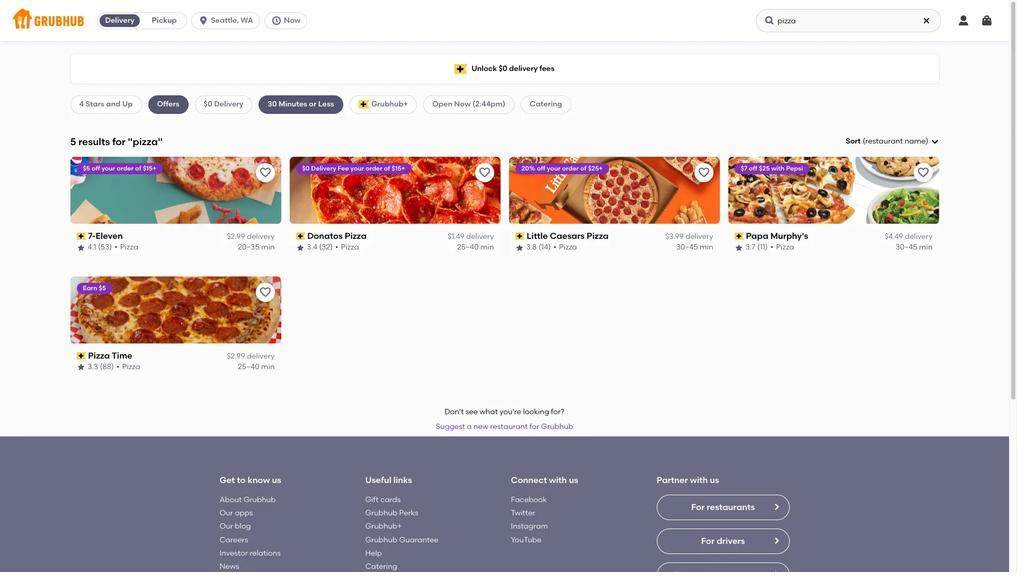 Task type: locate. For each thing, give the bounding box(es) containing it.
1 horizontal spatial catering
[[530, 100, 562, 109]]

with right partner in the bottom right of the page
[[690, 475, 708, 485]]

2 horizontal spatial delivery
[[311, 165, 336, 172]]

2 right image from the top
[[772, 537, 781, 545]]

restaurant right sort
[[865, 137, 903, 146]]

•
[[115, 243, 118, 252], [335, 243, 338, 252], [553, 243, 556, 252], [771, 243, 773, 252], [117, 363, 119, 372]]

0 vertical spatial subscription pass image
[[296, 233, 305, 240]]

0 horizontal spatial of
[[135, 165, 141, 172]]

$2.99 delivery
[[227, 232, 275, 241], [227, 352, 275, 361]]

of
[[135, 165, 141, 172], [384, 165, 390, 172], [580, 165, 587, 172]]

your down "5 results for "pizza""
[[102, 165, 115, 172]]

youtube link
[[511, 535, 542, 544]]

save this restaurant button for pizza time
[[256, 283, 275, 302]]

• for murphy's
[[771, 243, 773, 252]]

subscription pass image for donatos pizza
[[296, 233, 305, 240]]

delivery for papa murphy's
[[905, 232, 933, 241]]

pizza time logo image
[[70, 276, 281, 344]]

of for 7-eleven
[[135, 165, 141, 172]]

• pizza down "papa murphy's" at right top
[[771, 243, 794, 252]]

svg image inside now button
[[271, 15, 282, 26]]

$25+
[[588, 165, 603, 172]]

of left $25+ on the right
[[580, 165, 587, 172]]

svg image
[[981, 14, 993, 27], [198, 15, 209, 26], [764, 15, 775, 26], [922, 16, 931, 25], [931, 137, 939, 146]]

1 vertical spatial restaurant
[[490, 422, 528, 431]]

grubhub down know
[[244, 495, 276, 504]]

get to know us
[[220, 475, 281, 485]]

grubhub+ inside gift cards grubhub perks grubhub+ grubhub guarantee help catering
[[365, 522, 402, 531]]

gift cards grubhub perks grubhub+ grubhub guarantee help catering
[[365, 495, 439, 571]]

delivery for $0 delivery
[[214, 100, 243, 109]]

star icon image left 3.3
[[77, 363, 85, 372]]

gift
[[365, 495, 379, 504]]

1 vertical spatial catering
[[365, 562, 397, 571]]

1 horizontal spatial $15+
[[392, 165, 405, 172]]

$3.99
[[665, 232, 684, 241]]

0 horizontal spatial with
[[549, 475, 567, 485]]

2 us from the left
[[569, 475, 578, 485]]

now
[[284, 16, 301, 25], [454, 100, 471, 109]]

0 horizontal spatial $5
[[83, 165, 90, 172]]

20–35
[[238, 243, 259, 252]]

1 horizontal spatial subscription pass image
[[296, 233, 305, 240]]

2 30–45 from the left
[[896, 243, 917, 252]]

earn
[[83, 284, 97, 292]]

now right wa
[[284, 16, 301, 25]]

$25
[[759, 165, 770, 172]]

catering down help link
[[365, 562, 397, 571]]

star icon image for 7-eleven
[[77, 243, 85, 252]]

• right (14)
[[553, 243, 556, 252]]

"pizza"
[[128, 135, 163, 148]]

2 horizontal spatial off
[[749, 165, 758, 172]]

seattle, wa
[[211, 16, 253, 25]]

2 vertical spatial delivery
[[311, 165, 336, 172]]

catering down fees
[[530, 100, 562, 109]]

grubhub inside about grubhub our apps our blog careers investor relations news
[[244, 495, 276, 504]]

delivery for little caesars pizza
[[686, 232, 713, 241]]

1 vertical spatial 25–40
[[238, 363, 259, 372]]

30–45 min down $4.49 delivery
[[896, 243, 933, 252]]

2 $2.99 from the top
[[227, 352, 245, 361]]

30–45 min down $3.99 delivery
[[676, 243, 713, 252]]

your right fee
[[350, 165, 364, 172]]

30–45 min
[[676, 243, 713, 252], [896, 243, 933, 252]]

$0 for $0 delivery
[[204, 100, 212, 109]]

1 vertical spatial for
[[701, 536, 715, 546]]

for inside for restaurants 'link'
[[691, 502, 705, 512]]

pizza down the murphy's
[[776, 243, 794, 252]]

star icon image for papa murphy's
[[735, 243, 743, 252]]

0 vertical spatial restaurant
[[865, 137, 903, 146]]

0 vertical spatial right image
[[772, 503, 781, 511]]

• right (11)
[[771, 243, 773, 252]]

0 horizontal spatial 30–45
[[676, 243, 698, 252]]

1 vertical spatial now
[[454, 100, 471, 109]]

or
[[309, 100, 317, 109]]

for restaurants
[[691, 502, 755, 512]]

investor
[[220, 549, 248, 558]]

svg image
[[957, 14, 970, 27], [271, 15, 282, 26]]

star icon image for donatos pizza
[[296, 243, 304, 252]]

0 horizontal spatial subscription pass image
[[77, 352, 86, 360]]

grubhub+ left open
[[371, 100, 408, 109]]

sort
[[846, 137, 861, 146]]

2 horizontal spatial your
[[547, 165, 561, 172]]

save this restaurant button
[[256, 163, 275, 182], [475, 163, 494, 182], [694, 163, 713, 182], [914, 163, 933, 182], [256, 283, 275, 302]]

save this restaurant image for 7-eleven
[[259, 166, 272, 179]]

pizza down time
[[122, 363, 140, 372]]

0 horizontal spatial now
[[284, 16, 301, 25]]

cards
[[380, 495, 401, 504]]

1 order from the left
[[117, 165, 134, 172]]

save this restaurant image down ) on the right top
[[917, 166, 930, 179]]

0 horizontal spatial $0
[[204, 100, 212, 109]]

1 vertical spatial subscription pass image
[[77, 352, 86, 360]]

• pizza for pizza
[[335, 243, 359, 252]]

1 vertical spatial our
[[220, 522, 233, 531]]

star icon image left 4.1
[[77, 243, 85, 252]]

30–45 min for papa murphy's
[[896, 243, 933, 252]]

you're
[[500, 407, 521, 416]]

save this restaurant button for little caesars pizza
[[694, 163, 713, 182]]

pizza down donatos pizza
[[341, 243, 359, 252]]

$5
[[83, 165, 90, 172], [99, 284, 106, 292]]

unlock
[[472, 64, 497, 73]]

0 horizontal spatial svg image
[[271, 15, 282, 26]]

$2.99
[[227, 232, 245, 241], [227, 352, 245, 361]]

offers
[[157, 100, 179, 109]]

our
[[220, 509, 233, 518], [220, 522, 233, 531]]

gift cards link
[[365, 495, 401, 504]]

0 horizontal spatial grubhub plus flag logo image
[[358, 100, 369, 109]]

2 horizontal spatial of
[[580, 165, 587, 172]]

for restaurants link
[[657, 495, 790, 520]]

news
[[220, 562, 239, 571]]

restaurant down you're
[[490, 422, 528, 431]]

1 vertical spatial delivery
[[214, 100, 243, 109]]

for down the partner with us
[[691, 502, 705, 512]]

1 horizontal spatial order
[[366, 165, 382, 172]]

0 horizontal spatial $15+
[[143, 165, 156, 172]]

pizza down the little caesars pizza
[[559, 243, 577, 252]]

grubhub inside button
[[541, 422, 573, 431]]

• right (53)
[[115, 243, 118, 252]]

subscription pass image for 7-eleven
[[77, 233, 86, 240]]

2 of from the left
[[384, 165, 390, 172]]

donatos pizza
[[307, 231, 367, 241]]

0 vertical spatial catering
[[530, 100, 562, 109]]

order
[[117, 165, 134, 172], [366, 165, 382, 172], [562, 165, 579, 172]]

right image inside for restaurants 'link'
[[772, 503, 781, 511]]

$0 delivery fee your order of $15+
[[302, 165, 405, 172]]

0 horizontal spatial subscription pass image
[[77, 233, 86, 240]]

save this restaurant image for donatos pizza
[[478, 166, 491, 179]]

$2.99 for pizza time
[[227, 352, 245, 361]]

subscription pass image left little
[[515, 233, 525, 240]]

3 order from the left
[[562, 165, 579, 172]]

2 horizontal spatial $0
[[499, 64, 507, 73]]

relations
[[250, 549, 281, 558]]

grubhub plus flag logo image
[[455, 64, 467, 74], [358, 100, 369, 109]]

1 vertical spatial for
[[530, 422, 539, 431]]

for down looking
[[530, 422, 539, 431]]

save this restaurant image for little caesars pizza
[[697, 166, 710, 179]]

with right the connect
[[549, 475, 567, 485]]

subscription pass image left 7-
[[77, 233, 86, 240]]

off down results
[[92, 165, 100, 172]]

0 vertical spatial $2.99 delivery
[[227, 232, 275, 241]]

for
[[691, 502, 705, 512], [701, 536, 715, 546]]

off for papa
[[749, 165, 758, 172]]

3 right image from the top
[[772, 570, 781, 572]]

None field
[[846, 136, 939, 147]]

0 horizontal spatial save this restaurant image
[[478, 166, 491, 179]]

30–45 down $4.49 delivery
[[896, 243, 917, 252]]

star icon image left 3.8
[[515, 243, 524, 252]]

grubhub+ down grubhub perks link
[[365, 522, 402, 531]]

save this restaurant button for papa murphy's
[[914, 163, 933, 182]]

delivery
[[105, 16, 134, 25], [214, 100, 243, 109], [311, 165, 336, 172]]

0 horizontal spatial order
[[117, 165, 134, 172]]

pickup button
[[142, 12, 187, 29]]

grubhub plus flag logo image for unlock $0 delivery fees
[[455, 64, 467, 74]]

1 horizontal spatial now
[[454, 100, 471, 109]]

order for 7-eleven
[[117, 165, 134, 172]]

results
[[78, 135, 110, 148]]

2 $2.99 delivery from the top
[[227, 352, 275, 361]]

drivers
[[717, 536, 745, 546]]

delivery for $0 delivery fee your order of $15+
[[311, 165, 336, 172]]

0 vertical spatial for
[[112, 135, 126, 148]]

restaurant inside button
[[490, 422, 528, 431]]

subscription pass image left pizza time
[[77, 352, 86, 360]]

delivery for 7-eleven
[[247, 232, 275, 241]]

1 $2.99 delivery from the top
[[227, 232, 275, 241]]

min for donatos pizza
[[481, 243, 494, 252]]

1 vertical spatial grubhub plus flag logo image
[[358, 100, 369, 109]]

$5 right earn
[[99, 284, 106, 292]]

wa
[[241, 16, 253, 25]]

25–40 min for pizza time
[[238, 363, 275, 372]]

• pizza down donatos pizza
[[335, 243, 359, 252]]

off right 20%
[[537, 165, 545, 172]]

delivery inside 'button'
[[105, 16, 134, 25]]

our blog link
[[220, 522, 251, 531]]

grubhub down gift cards link
[[365, 509, 397, 518]]

25–40 min
[[457, 243, 494, 252], [238, 363, 275, 372]]

2 30–45 min from the left
[[896, 243, 933, 252]]

1 horizontal spatial 25–40 min
[[457, 243, 494, 252]]

1 horizontal spatial $0
[[302, 165, 310, 172]]

1 horizontal spatial save this restaurant image
[[917, 166, 930, 179]]

7-eleven
[[88, 231, 123, 241]]

donatos pizza logo image
[[290, 157, 500, 224]]

30–45 for little caesars pizza
[[676, 243, 698, 252]]

2 vertical spatial $0
[[302, 165, 310, 172]]

3 us from the left
[[710, 475, 719, 485]]

subscription pass image
[[296, 233, 305, 240], [77, 352, 86, 360]]

delivery left pickup
[[105, 16, 134, 25]]

save this restaurant image
[[259, 166, 272, 179], [697, 166, 710, 179], [259, 286, 272, 299]]

1 of from the left
[[135, 165, 141, 172]]

0 vertical spatial delivery
[[105, 16, 134, 25]]

1 $2.99 from the top
[[227, 232, 245, 241]]

svg image inside 'seattle, wa' button
[[198, 15, 209, 26]]

restaurant inside field
[[865, 137, 903, 146]]

0 vertical spatial 25–40 min
[[457, 243, 494, 252]]

1 horizontal spatial svg image
[[957, 14, 970, 27]]

pizza
[[345, 231, 367, 241], [587, 231, 609, 241], [120, 243, 138, 252], [341, 243, 359, 252], [559, 243, 577, 252], [776, 243, 794, 252], [88, 351, 110, 361], [122, 363, 140, 372]]

with right the $25
[[771, 165, 785, 172]]

grubhub plus flag logo image right the less
[[358, 100, 369, 109]]

1 right image from the top
[[772, 503, 781, 511]]

1 vertical spatial $2.99
[[227, 352, 245, 361]]

new
[[474, 422, 488, 431]]

main navigation navigation
[[0, 0, 1009, 41]]

1 vertical spatial right image
[[772, 537, 781, 545]]

$2.99 delivery for pizza time
[[227, 352, 275, 361]]

• for eleven
[[115, 243, 118, 252]]

right image for for restaurants
[[772, 503, 781, 511]]

right image
[[772, 503, 781, 511], [772, 537, 781, 545], [772, 570, 781, 572]]

$1.49 delivery
[[448, 232, 494, 241]]

1 off from the left
[[92, 165, 100, 172]]

twitter
[[511, 509, 535, 518]]

subscription pass image left papa
[[735, 233, 744, 240]]

us right know
[[272, 475, 281, 485]]

papa murphy's logo image
[[728, 157, 939, 224]]

catering
[[530, 100, 562, 109], [365, 562, 397, 571]]

1 your from the left
[[102, 165, 115, 172]]

careers link
[[220, 535, 248, 544]]

1 vertical spatial $0
[[204, 100, 212, 109]]

1 horizontal spatial us
[[569, 475, 578, 485]]

3.8
[[526, 243, 537, 252]]

subscription pass image left donatos
[[296, 233, 305, 240]]

for inside for drivers link
[[701, 536, 715, 546]]

order for little caesars pizza
[[562, 165, 579, 172]]

1 horizontal spatial grubhub plus flag logo image
[[455, 64, 467, 74]]

delivery left fee
[[311, 165, 336, 172]]

$2.99 for 7-eleven
[[227, 232, 245, 241]]

instagram link
[[511, 522, 548, 531]]

1 vertical spatial $5
[[99, 284, 106, 292]]

delivery
[[509, 64, 538, 73], [247, 232, 275, 241], [466, 232, 494, 241], [686, 232, 713, 241], [905, 232, 933, 241], [247, 352, 275, 361]]

1 horizontal spatial off
[[537, 165, 545, 172]]

2 $15+ from the left
[[392, 165, 405, 172]]

0 horizontal spatial your
[[102, 165, 115, 172]]

1 30–45 min from the left
[[676, 243, 713, 252]]

1 30–45 from the left
[[676, 243, 698, 252]]

30–45 for papa murphy's
[[896, 243, 917, 252]]

donatos
[[307, 231, 343, 241]]

3 of from the left
[[580, 165, 587, 172]]

2 subscription pass image from the left
[[515, 233, 525, 240]]

off for little
[[537, 165, 545, 172]]

2 your from the left
[[350, 165, 364, 172]]

0 vertical spatial $2.99
[[227, 232, 245, 241]]

1 $15+ from the left
[[143, 165, 156, 172]]

$15+
[[143, 165, 156, 172], [392, 165, 405, 172]]

now button
[[264, 12, 312, 29]]

unlock $0 delivery fees
[[472, 64, 555, 73]]

get
[[220, 475, 235, 485]]

0 horizontal spatial catering
[[365, 562, 397, 571]]

3 subscription pass image from the left
[[735, 233, 744, 240]]

$3.99 delivery
[[665, 232, 713, 241]]

30–45 down $3.99 delivery
[[676, 243, 698, 252]]

1 horizontal spatial with
[[690, 475, 708, 485]]

3.3
[[88, 363, 98, 372]]

0 vertical spatial grubhub plus flag logo image
[[455, 64, 467, 74]]

$0 for $0 delivery fee your order of $15+
[[302, 165, 310, 172]]

0 horizontal spatial delivery
[[105, 16, 134, 25]]

2 vertical spatial right image
[[772, 570, 781, 572]]

pizza right donatos
[[345, 231, 367, 241]]

• for pizza
[[335, 243, 338, 252]]

0 horizontal spatial 25–40 min
[[238, 363, 275, 372]]

7-
[[88, 231, 96, 241]]

$5 down results
[[83, 165, 90, 172]]

save this restaurant image
[[478, 166, 491, 179], [917, 166, 930, 179]]

of right fee
[[384, 165, 390, 172]]

$4.49
[[885, 232, 903, 241]]

2 save this restaurant image from the left
[[917, 166, 930, 179]]

subscription pass image
[[77, 233, 86, 240], [515, 233, 525, 240], [735, 233, 744, 240]]

2 horizontal spatial subscription pass image
[[735, 233, 744, 240]]

2 off from the left
[[537, 165, 545, 172]]

$0 right the offers
[[204, 100, 212, 109]]

1 vertical spatial $2.99 delivery
[[227, 352, 275, 361]]

1 horizontal spatial of
[[384, 165, 390, 172]]

now inside '5 results for "pizza"' main content
[[454, 100, 471, 109]]

delivery left 30
[[214, 100, 243, 109]]

0 vertical spatial 25–40
[[457, 243, 479, 252]]

0 horizontal spatial off
[[92, 165, 100, 172]]

facebook link
[[511, 495, 547, 504]]

• right (88)
[[117, 363, 119, 372]]

grubhub plus flag logo image for grubhub+
[[358, 100, 369, 109]]

save this restaurant image left 20%
[[478, 166, 491, 179]]

• pizza down "eleven"
[[115, 243, 138, 252]]

$0 right unlock
[[499, 64, 507, 73]]

1 horizontal spatial 25–40
[[457, 243, 479, 252]]

order right fee
[[366, 165, 382, 172]]

1 horizontal spatial restaurant
[[865, 137, 903, 146]]

• pizza
[[115, 243, 138, 252], [335, 243, 359, 252], [553, 243, 577, 252], [771, 243, 794, 252], [117, 363, 140, 372]]

2 horizontal spatial order
[[562, 165, 579, 172]]

grubhub plus flag logo image left unlock
[[455, 64, 467, 74]]

1 horizontal spatial 30–45
[[896, 243, 917, 252]]

right image inside for drivers link
[[772, 537, 781, 545]]

little caesars pizza logo image
[[509, 157, 720, 224]]

1 our from the top
[[220, 509, 233, 518]]

for left drivers
[[701, 536, 715, 546]]

0 horizontal spatial us
[[272, 475, 281, 485]]

off for 7-
[[92, 165, 100, 172]]

us up for restaurants
[[710, 475, 719, 485]]

your
[[102, 165, 115, 172], [350, 165, 364, 172], [547, 165, 561, 172]]

for for for drivers
[[701, 536, 715, 546]]

0 vertical spatial $0
[[499, 64, 507, 73]]

youtube
[[511, 535, 542, 544]]

• right (32)
[[335, 243, 338, 252]]

1 horizontal spatial 30–45 min
[[896, 243, 933, 252]]

off right $7
[[749, 165, 758, 172]]

• pizza for caesars
[[553, 243, 577, 252]]

your right 20%
[[547, 165, 561, 172]]

investor relations link
[[220, 549, 281, 558]]

star icon image left "3.4"
[[296, 243, 304, 252]]

1 horizontal spatial subscription pass image
[[515, 233, 525, 240]]

0 horizontal spatial restaurant
[[490, 422, 528, 431]]

star icon image left '3.7'
[[735, 243, 743, 252]]

• pizza down caesars
[[553, 243, 577, 252]]

0 vertical spatial now
[[284, 16, 301, 25]]

• for caesars
[[553, 243, 556, 252]]

1 horizontal spatial your
[[350, 165, 364, 172]]

1 horizontal spatial delivery
[[214, 100, 243, 109]]

none field containing sort
[[846, 136, 939, 147]]

2 horizontal spatial us
[[710, 475, 719, 485]]

$0 left fee
[[302, 165, 310, 172]]

grubhub down for?
[[541, 422, 573, 431]]

for for for restaurants
[[691, 502, 705, 512]]

news link
[[220, 562, 239, 571]]

subscription pass image for pizza time
[[77, 352, 86, 360]]

0 vertical spatial our
[[220, 509, 233, 518]]

none field inside '5 results for "pizza"' main content
[[846, 136, 939, 147]]

1 vertical spatial 25–40 min
[[238, 363, 275, 372]]

see
[[466, 407, 478, 416]]

fee
[[338, 165, 349, 172]]

of down "pizza"
[[135, 165, 141, 172]]

order down "5 results for "pizza""
[[117, 165, 134, 172]]

help
[[365, 549, 382, 558]]

our up "careers" link
[[220, 522, 233, 531]]

our down the about
[[220, 509, 233, 518]]

for right results
[[112, 135, 126, 148]]

save this restaurant image for pizza time
[[259, 286, 272, 299]]

1 save this restaurant image from the left
[[478, 166, 491, 179]]

(11)
[[757, 243, 768, 252]]

min for pizza time
[[261, 363, 275, 372]]

0 horizontal spatial 30–45 min
[[676, 243, 713, 252]]

1 subscription pass image from the left
[[77, 233, 86, 240]]

3 off from the left
[[749, 165, 758, 172]]

0 horizontal spatial 25–40
[[238, 363, 259, 372]]

• pizza down time
[[117, 363, 140, 372]]

links
[[393, 475, 412, 485]]

1 vertical spatial grubhub+
[[365, 522, 402, 531]]

star icon image
[[77, 243, 85, 252], [296, 243, 304, 252], [515, 243, 524, 252], [735, 243, 743, 252], [77, 363, 85, 372]]

1 horizontal spatial for
[[530, 422, 539, 431]]

order left $25+ on the right
[[562, 165, 579, 172]]

$7
[[741, 165, 748, 172]]

now right open
[[454, 100, 471, 109]]

0 vertical spatial for
[[691, 502, 705, 512]]

3 your from the left
[[547, 165, 561, 172]]

(
[[863, 137, 865, 146]]

• pizza for eleven
[[115, 243, 138, 252]]

• for time
[[117, 363, 119, 372]]

us right the connect
[[569, 475, 578, 485]]



Task type: describe. For each thing, give the bounding box(es) containing it.
us for partner with us
[[710, 475, 719, 485]]

2 our from the top
[[220, 522, 233, 531]]

20%
[[522, 165, 535, 172]]

about
[[220, 495, 242, 504]]

earn $5
[[83, 284, 106, 292]]

4.1 (53)
[[88, 243, 112, 252]]

2 order from the left
[[366, 165, 382, 172]]

save this restaurant image for papa murphy's
[[917, 166, 930, 179]]

20–35 min
[[238, 243, 275, 252]]

30 minutes or less
[[268, 100, 334, 109]]

(53)
[[98, 243, 112, 252]]

less
[[318, 100, 334, 109]]

0 vertical spatial $5
[[83, 165, 90, 172]]

time
[[112, 351, 132, 361]]

twitter link
[[511, 509, 535, 518]]

guarantee
[[399, 535, 439, 544]]

open now (2:44pm)
[[432, 100, 505, 109]]

suggest
[[436, 422, 465, 431]]

caesars
[[550, 231, 585, 241]]

about grubhub our apps our blog careers investor relations news
[[220, 495, 281, 571]]

seattle,
[[211, 16, 239, 25]]

min for papa murphy's
[[919, 243, 933, 252]]

with for connect with us
[[549, 475, 567, 485]]

papa
[[746, 231, 769, 241]]

0 vertical spatial grubhub+
[[371, 100, 408, 109]]

min for little caesars pizza
[[700, 243, 713, 252]]

partner
[[657, 475, 688, 485]]

for drivers link
[[657, 529, 790, 554]]

star icon image for little caesars pizza
[[515, 243, 524, 252]]

subscription pass image for papa murphy's
[[735, 233, 744, 240]]

$0 delivery
[[204, 100, 243, 109]]

1 horizontal spatial $5
[[99, 284, 106, 292]]

know
[[248, 475, 270, 485]]

3.4 (32)
[[307, 243, 333, 252]]

useful
[[365, 475, 391, 485]]

facebook twitter instagram youtube
[[511, 495, 548, 544]]

7-eleven logo image
[[70, 157, 281, 224]]

(32)
[[319, 243, 333, 252]]

pizza right caesars
[[587, 231, 609, 241]]

your for little
[[547, 165, 561, 172]]

• pizza for time
[[117, 363, 140, 372]]

1 us from the left
[[272, 475, 281, 485]]

for drivers
[[701, 536, 745, 546]]

30–45 min for little caesars pizza
[[676, 243, 713, 252]]

star icon image for pizza time
[[77, 363, 85, 372]]

papa murphy's
[[746, 231, 808, 241]]

pizza down "eleven"
[[120, 243, 138, 252]]

(14)
[[539, 243, 551, 252]]

catering link
[[365, 562, 397, 571]]

25–40 for pizza time
[[238, 363, 259, 372]]

of for little caesars pizza
[[580, 165, 587, 172]]

catering inside gift cards grubhub perks grubhub+ grubhub guarantee help catering
[[365, 562, 397, 571]]

with for partner with us
[[690, 475, 708, 485]]

save this restaurant button for 7-eleven
[[256, 163, 275, 182]]

25–40 min for donatos pizza
[[457, 243, 494, 252]]

• pizza for murphy's
[[771, 243, 794, 252]]

4 stars and up
[[79, 100, 133, 109]]

pizza up 3.3 (88)
[[88, 351, 110, 361]]

4.1
[[88, 243, 96, 252]]

perks
[[399, 509, 418, 518]]

for inside button
[[530, 422, 539, 431]]

little
[[527, 231, 548, 241]]

svg image inside field
[[931, 137, 939, 146]]

for?
[[551, 407, 565, 416]]

grubhub down grubhub+ link
[[365, 535, 397, 544]]

(2:44pm)
[[473, 100, 505, 109]]

delivery for pizza time
[[247, 352, 275, 361]]

2 horizontal spatial with
[[771, 165, 785, 172]]

about grubhub link
[[220, 495, 276, 504]]

now inside button
[[284, 16, 301, 25]]

what
[[480, 407, 498, 416]]

delivery for donatos pizza
[[466, 232, 494, 241]]

3.7 (11)
[[746, 243, 768, 252]]

our apps link
[[220, 509, 253, 518]]

right image for for drivers
[[772, 537, 781, 545]]

(88)
[[100, 363, 114, 372]]

20% off your order of $25+
[[522, 165, 603, 172]]

suggest a new restaurant for grubhub
[[436, 422, 573, 431]]

3.7
[[746, 243, 756, 252]]

connect
[[511, 475, 547, 485]]

restaurants
[[707, 502, 755, 512]]

useful links
[[365, 475, 412, 485]]

partner with us
[[657, 475, 719, 485]]

up
[[122, 100, 133, 109]]

looking
[[523, 407, 549, 416]]

subscription pass image for little caesars pizza
[[515, 233, 525, 240]]

pepsi
[[786, 165, 803, 172]]

$2.99 delivery for 7-eleven
[[227, 232, 275, 241]]

eleven
[[96, 231, 123, 241]]

3.3 (88)
[[88, 363, 114, 372]]

instagram
[[511, 522, 548, 531]]

Search for food, convenience, alcohol... search field
[[756, 9, 941, 32]]

suggest a new restaurant for grubhub button
[[431, 418, 578, 437]]

delivery button
[[98, 12, 142, 29]]

name
[[905, 137, 926, 146]]

5 results for "pizza"
[[70, 135, 163, 148]]

open
[[432, 100, 452, 109]]

seattle, wa button
[[191, 12, 264, 29]]

min for 7-eleven
[[261, 243, 275, 252]]

25–40 for donatos pizza
[[457, 243, 479, 252]]

pizza time
[[88, 351, 132, 361]]

fees
[[540, 64, 555, 73]]

grubhub guarantee link
[[365, 535, 439, 544]]

connect with us
[[511, 475, 578, 485]]

grubhub perks link
[[365, 509, 418, 518]]

your for 7-
[[102, 165, 115, 172]]

save this restaurant button for donatos pizza
[[475, 163, 494, 182]]

to
[[237, 475, 246, 485]]

us for connect with us
[[569, 475, 578, 485]]

5 results for "pizza" main content
[[0, 41, 1009, 572]]

careers
[[220, 535, 248, 544]]

0 horizontal spatial for
[[112, 135, 126, 148]]



Task type: vqa. For each thing, say whether or not it's contained in the screenshot.
Star Icon related to Donatos Pizza
yes



